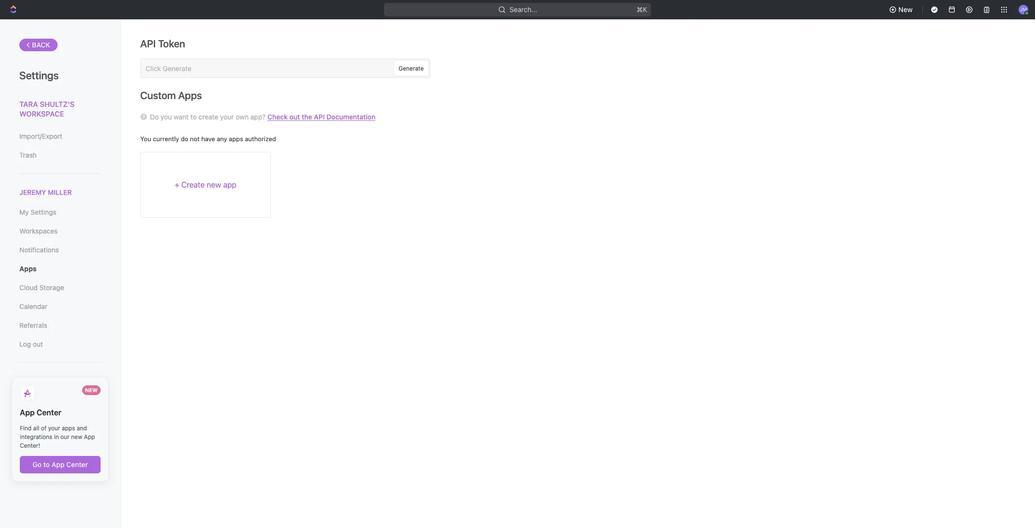 Task type: vqa. For each thing, say whether or not it's contained in the screenshot.
back link
yes



Task type: describe. For each thing, give the bounding box(es) containing it.
any
[[217, 135, 227, 143]]

0 vertical spatial new
[[207, 181, 221, 189]]

back link
[[19, 39, 57, 51]]

calendar link
[[19, 299, 101, 315]]

1 horizontal spatial apps
[[178, 90, 202, 101]]

shultz's
[[40, 100, 75, 108]]

cloud storage link
[[19, 280, 101, 296]]

token
[[158, 38, 185, 49]]

my settings
[[19, 208, 56, 216]]

tara
[[19, 100, 38, 108]]

calendar
[[19, 303, 47, 311]]

jm button
[[1016, 2, 1032, 17]]

referrals
[[19, 321, 47, 330]]

new inside button
[[899, 5, 913, 14]]

settings element
[[0, 19, 121, 528]]

center!
[[20, 442, 40, 450]]

all
[[33, 425, 39, 432]]

notifications
[[19, 246, 59, 254]]

cloud storage
[[19, 284, 64, 292]]

1 horizontal spatial apps
[[229, 135, 243, 143]]

search...
[[510, 5, 537, 14]]

app inside find all of your apps and integrations in our new app center!
[[84, 434, 95, 441]]

settings inside my settings link
[[31, 208, 56, 216]]

log out
[[19, 340, 43, 349]]

our
[[60, 434, 70, 441]]

to inside the go to app center button
[[43, 461, 50, 469]]

own
[[236, 113, 249, 121]]

authorized
[[245, 135, 276, 143]]

back
[[32, 41, 50, 49]]

tara shultz's workspace
[[19, 100, 75, 118]]

my
[[19, 208, 29, 216]]

do you want to create your own app? check out the api documentation
[[150, 113, 376, 121]]

you
[[161, 113, 172, 121]]

and
[[77, 425, 87, 432]]

want
[[174, 113, 189, 121]]

check out the api documentation link
[[268, 113, 376, 121]]

new button
[[885, 2, 919, 17]]

referrals link
[[19, 318, 101, 334]]

not
[[190, 135, 200, 143]]

jeremy
[[19, 188, 46, 196]]

app center
[[20, 409, 61, 417]]

create
[[199, 113, 218, 121]]

notifications link
[[19, 242, 101, 259]]

new inside settings element
[[85, 387, 98, 394]]

find all of your apps and integrations in our new app center!
[[20, 425, 95, 450]]

out inside do you want to create your own app? check out the api documentation
[[290, 113, 300, 121]]

log
[[19, 340, 31, 349]]

find
[[20, 425, 32, 432]]

apps inside settings element
[[19, 265, 37, 273]]

to inside do you want to create your own app? check out the api documentation
[[191, 113, 197, 121]]

trash link
[[19, 147, 101, 164]]



Task type: locate. For each thing, give the bounding box(es) containing it.
1 vertical spatial api
[[314, 113, 325, 121]]

workspaces link
[[19, 223, 101, 240]]

the
[[302, 113, 312, 121]]

app down and
[[84, 434, 95, 441]]

settings
[[19, 69, 59, 82], [31, 208, 56, 216]]

1 horizontal spatial center
[[66, 461, 88, 469]]

1 horizontal spatial new
[[899, 5, 913, 14]]

1 vertical spatial new
[[85, 387, 98, 394]]

1 vertical spatial your
[[48, 425, 60, 432]]

1 horizontal spatial your
[[220, 113, 234, 121]]

out
[[290, 113, 300, 121], [33, 340, 43, 349]]

0 vertical spatial apps
[[178, 90, 202, 101]]

0 vertical spatial new
[[899, 5, 913, 14]]

go to app center
[[33, 461, 88, 469]]

0 vertical spatial out
[[290, 113, 300, 121]]

0 vertical spatial apps
[[229, 135, 243, 143]]

log out link
[[19, 336, 101, 353]]

0 vertical spatial to
[[191, 113, 197, 121]]

1 horizontal spatial new
[[207, 181, 221, 189]]

storage
[[40, 284, 64, 292]]

⌘k
[[637, 5, 648, 14]]

app right go
[[52, 461, 65, 469]]

of
[[41, 425, 46, 432]]

0 vertical spatial api
[[140, 38, 156, 49]]

new inside find all of your apps and integrations in our new app center!
[[71, 434, 82, 441]]

0 horizontal spatial center
[[37, 409, 61, 417]]

0 vertical spatial app
[[20, 409, 35, 417]]

1 vertical spatial out
[[33, 340, 43, 349]]

trash
[[19, 151, 37, 159]]

center inside button
[[66, 461, 88, 469]]

app inside button
[[52, 461, 65, 469]]

go
[[33, 461, 42, 469]]

settings up tara
[[19, 69, 59, 82]]

0 vertical spatial your
[[220, 113, 234, 121]]

0 vertical spatial settings
[[19, 69, 59, 82]]

to right want
[[191, 113, 197, 121]]

1 vertical spatial settings
[[31, 208, 56, 216]]

jm
[[1021, 6, 1028, 12]]

0 horizontal spatial to
[[43, 461, 50, 469]]

generate
[[399, 65, 424, 72]]

2 vertical spatial app
[[52, 461, 65, 469]]

new
[[207, 181, 221, 189], [71, 434, 82, 441]]

+ create new app
[[175, 181, 237, 189]]

0 horizontal spatial new
[[71, 434, 82, 441]]

1 vertical spatial app
[[84, 434, 95, 441]]

have
[[201, 135, 215, 143]]

api inside do you want to create your own app? check out the api documentation
[[314, 113, 325, 121]]

api right 'the'
[[314, 113, 325, 121]]

1 horizontal spatial out
[[290, 113, 300, 121]]

+
[[175, 181, 179, 189]]

api
[[140, 38, 156, 49], [314, 113, 325, 121]]

api token
[[140, 38, 185, 49]]

apps
[[229, 135, 243, 143], [62, 425, 75, 432]]

1 vertical spatial apps
[[62, 425, 75, 432]]

new
[[899, 5, 913, 14], [85, 387, 98, 394]]

your up in
[[48, 425, 60, 432]]

0 horizontal spatial apps
[[19, 265, 37, 273]]

new down and
[[71, 434, 82, 441]]

0 vertical spatial center
[[37, 409, 61, 417]]

1 vertical spatial center
[[66, 461, 88, 469]]

apps up want
[[178, 90, 202, 101]]

apps
[[178, 90, 202, 101], [19, 265, 37, 273]]

apps link
[[19, 261, 101, 277]]

import/export
[[19, 132, 62, 140]]

your inside do you want to create your own app? check out the api documentation
[[220, 113, 234, 121]]

custom apps
[[140, 90, 202, 101]]

to
[[191, 113, 197, 121], [43, 461, 50, 469]]

integrations
[[20, 434, 52, 441]]

apps up our on the left of page
[[62, 425, 75, 432]]

you
[[140, 135, 151, 143]]

workspaces
[[19, 227, 58, 235]]

import/export link
[[19, 128, 101, 145]]

in
[[54, 434, 59, 441]]

apps right any
[[229, 135, 243, 143]]

out right the log
[[33, 340, 43, 349]]

your left own
[[220, 113, 234, 121]]

center down our on the left of page
[[66, 461, 88, 469]]

create
[[181, 181, 205, 189]]

workspace
[[19, 109, 64, 118]]

1 vertical spatial to
[[43, 461, 50, 469]]

you currently do not have any apps authorized
[[140, 135, 276, 143]]

app?
[[251, 113, 266, 121]]

Click Generate text field
[[146, 64, 391, 72]]

center up the of
[[37, 409, 61, 417]]

cloud
[[19, 284, 38, 292]]

app
[[20, 409, 35, 417], [84, 434, 95, 441], [52, 461, 65, 469]]

api left 'token' at the top left of page
[[140, 38, 156, 49]]

app
[[223, 181, 237, 189]]

miller
[[48, 188, 72, 196]]

0 horizontal spatial your
[[48, 425, 60, 432]]

out left 'the'
[[290, 113, 300, 121]]

0 horizontal spatial out
[[33, 340, 43, 349]]

check
[[268, 113, 288, 121]]

1 vertical spatial apps
[[19, 265, 37, 273]]

0 horizontal spatial apps
[[62, 425, 75, 432]]

to right go
[[43, 461, 50, 469]]

apps inside find all of your apps and integrations in our new app center!
[[62, 425, 75, 432]]

2 horizontal spatial app
[[84, 434, 95, 441]]

your
[[220, 113, 234, 121], [48, 425, 60, 432]]

1 horizontal spatial app
[[52, 461, 65, 469]]

center
[[37, 409, 61, 417], [66, 461, 88, 469]]

new left app at the top left
[[207, 181, 221, 189]]

0 horizontal spatial new
[[85, 387, 98, 394]]

0 horizontal spatial app
[[20, 409, 35, 417]]

do
[[150, 113, 159, 121]]

1 horizontal spatial api
[[314, 113, 325, 121]]

apps up cloud
[[19, 265, 37, 273]]

1 horizontal spatial to
[[191, 113, 197, 121]]

out inside 'link'
[[33, 340, 43, 349]]

my settings link
[[19, 204, 101, 221]]

go to app center button
[[20, 456, 101, 474]]

your inside find all of your apps and integrations in our new app center!
[[48, 425, 60, 432]]

1 vertical spatial new
[[71, 434, 82, 441]]

app up find
[[20, 409, 35, 417]]

generate button
[[393, 60, 429, 76]]

currently
[[153, 135, 179, 143]]

settings right my
[[31, 208, 56, 216]]

custom
[[140, 90, 176, 101]]

jeremy miller
[[19, 188, 72, 196]]

documentation
[[327, 113, 376, 121]]

0 horizontal spatial api
[[140, 38, 156, 49]]

do
[[181, 135, 188, 143]]



